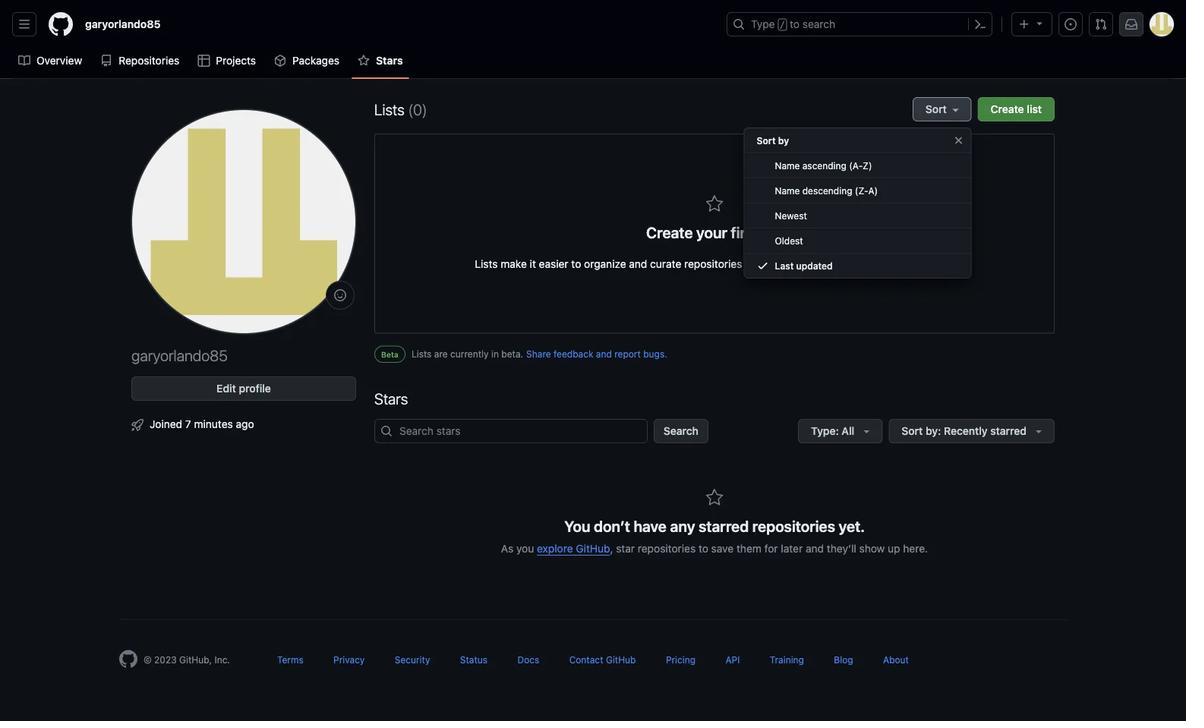 Task type: locate. For each thing, give the bounding box(es) containing it.
Search stars search field
[[374, 419, 648, 444]]

github inside you don't have any starred repositories yet. as you explore github ,                   star repositories to save them for later and they'll show up here.
[[576, 543, 610, 555]]

repositories down any
[[638, 543, 696, 555]]

to right /
[[790, 18, 800, 30]]

git pull request image
[[1095, 18, 1107, 30]]

0 vertical spatial list
[[1027, 103, 1042, 115]]

2 horizontal spatial and
[[806, 543, 824, 555]]

1 horizontal spatial to
[[699, 543, 709, 555]]

garyorlando85 up repo icon
[[85, 18, 161, 30]]

and left report
[[596, 349, 612, 359]]

1 horizontal spatial you
[[768, 258, 785, 270]]

1 vertical spatial you
[[516, 543, 534, 555]]

first
[[731, 224, 759, 242]]

repositories up later
[[753, 518, 835, 535]]

table image
[[198, 55, 210, 67]]

1 vertical spatial to
[[571, 258, 581, 270]]

have
[[788, 258, 811, 270], [634, 518, 667, 535]]

1 horizontal spatial starred
[[991, 425, 1027, 437]]

github
[[576, 543, 610, 555], [606, 655, 636, 666]]

stars up lists (0)
[[376, 54, 403, 67]]

star image
[[358, 55, 370, 67], [706, 489, 724, 507]]

beta
[[381, 350, 399, 359]]

lists left are
[[412, 349, 432, 359]]

security link
[[395, 655, 430, 666]]

1 vertical spatial name
[[775, 185, 800, 196]]

2 horizontal spatial sort
[[926, 103, 947, 115]]

lists left make
[[475, 258, 498, 270]]

show
[[859, 543, 885, 555]]

1 vertical spatial lists
[[475, 258, 498, 270]]

feedback
[[554, 349, 594, 359]]

github down you
[[576, 543, 610, 555]]

create up curate
[[646, 224, 693, 242]]

repo image
[[100, 55, 113, 67]]

(a-
[[849, 160, 863, 171]]

descending
[[803, 185, 853, 196]]

pricing
[[666, 655, 696, 666]]

name for name descending (z-a)
[[775, 185, 800, 196]]

1 horizontal spatial create
[[991, 103, 1024, 115]]

stars link
[[352, 49, 409, 72]]

triangle down image inside the sort by: recently starred button
[[1033, 425, 1045, 437]]

0 vertical spatial garyorlando85
[[85, 18, 161, 30]]

create right sort popup button
[[991, 103, 1024, 115]]

minutes
[[194, 418, 233, 430]]

2 vertical spatial to
[[699, 543, 709, 555]]

contact github link
[[569, 655, 636, 666]]

1 vertical spatial repositories
[[753, 518, 835, 535]]

sort for sort by: recently starred
[[902, 425, 923, 437]]

explore github link
[[537, 543, 610, 555]]

edit profile button
[[131, 377, 356, 401]]

sort inside menu
[[757, 135, 776, 146]]

and inside you don't have any starred repositories yet. as you explore github ,                   star repositories to save them for later and they'll show up here.
[[806, 543, 824, 555]]

lists for lists make it easier to organize and curate repositories that you have starred.
[[475, 258, 498, 270]]

and
[[629, 258, 647, 270], [596, 349, 612, 359], [806, 543, 824, 555]]

you don't have any starred repositories yet. as you explore github ,                   star repositories to save them for later and they'll show up here.
[[501, 518, 928, 555]]

2 vertical spatial sort
[[902, 425, 923, 437]]

api
[[726, 655, 740, 666]]

1 horizontal spatial sort
[[902, 425, 923, 437]]

0 horizontal spatial and
[[596, 349, 612, 359]]

0 horizontal spatial list
[[762, 224, 783, 242]]

they'll
[[827, 543, 857, 555]]

menu
[[744, 122, 972, 291]]

lists for lists are currently in beta. share feedback and report bugs.
[[412, 349, 432, 359]]

1 horizontal spatial have
[[788, 258, 811, 270]]

share
[[526, 349, 551, 359]]

0 horizontal spatial starred
[[699, 518, 749, 535]]

create inside button
[[991, 103, 1024, 115]]

1 vertical spatial triangle down image
[[1033, 425, 1045, 437]]

terms link
[[277, 655, 304, 666]]

stars
[[376, 54, 403, 67], [374, 390, 408, 407]]

by:
[[926, 425, 941, 437]]

search image
[[381, 425, 393, 437]]

garyorlando85 link
[[79, 12, 167, 36]]

create list button
[[978, 97, 1055, 122]]

type
[[751, 18, 775, 30]]

notifications image
[[1126, 18, 1138, 30]]

and left curate
[[629, 258, 647, 270]]

have down oldest
[[788, 258, 811, 270]]

starred up save
[[699, 518, 749, 535]]

blog link
[[834, 655, 853, 666]]

triangle down image
[[1034, 17, 1046, 29], [1033, 425, 1045, 437]]

easier
[[539, 258, 569, 270]]

2 vertical spatial and
[[806, 543, 824, 555]]

blog
[[834, 655, 853, 666]]

joined 7 minutes ago
[[150, 418, 254, 430]]

stars up search image
[[374, 390, 408, 407]]

last
[[775, 261, 794, 271]]

to inside you don't have any starred repositories yet. as you explore github ,                   star repositories to save them for later and they'll show up here.
[[699, 543, 709, 555]]

ago
[[236, 418, 254, 430]]

0 horizontal spatial lists
[[374, 100, 405, 118]]

star image right the packages at left
[[358, 55, 370, 67]]

to right easier
[[571, 258, 581, 270]]

0 vertical spatial github
[[576, 543, 610, 555]]

1 vertical spatial starred
[[699, 518, 749, 535]]

2 name from the top
[[775, 185, 800, 196]]

packages
[[293, 54, 340, 67]]

0 vertical spatial lists
[[374, 100, 405, 118]]

name inside name descending (z-a) link
[[775, 185, 800, 196]]

starred inside you don't have any starred repositories yet. as you explore github ,                   star repositories to save them for later and they'll show up here.
[[699, 518, 749, 535]]

profile
[[239, 382, 271, 395]]

2 vertical spatial lists
[[412, 349, 432, 359]]

here.
[[903, 543, 928, 555]]

close menu image
[[953, 134, 965, 147]]

name up newest
[[775, 185, 800, 196]]

any
[[670, 518, 695, 535]]

0 horizontal spatial you
[[516, 543, 534, 555]]

0 horizontal spatial to
[[571, 258, 581, 270]]

1 vertical spatial star image
[[706, 489, 724, 507]]

triangle down image right plus icon
[[1034, 17, 1046, 29]]

you right that
[[768, 258, 785, 270]]

lists left (0)
[[374, 100, 405, 118]]

triangle down image right recently
[[1033, 425, 1045, 437]]

currently
[[450, 349, 489, 359]]

and right later
[[806, 543, 824, 555]]

book image
[[18, 55, 30, 67]]

name down by
[[775, 160, 800, 171]]

star
[[616, 543, 635, 555]]

1 vertical spatial create
[[646, 224, 693, 242]]

1 name from the top
[[775, 160, 800, 171]]

github right 'contact'
[[606, 655, 636, 666]]

menu containing sort by
[[744, 122, 972, 291]]

change your avatar image
[[131, 109, 356, 334]]

0 vertical spatial starred
[[991, 425, 1027, 437]]

repositories down your
[[684, 258, 742, 270]]

0 horizontal spatial star image
[[358, 55, 370, 67]]

sort inside popup button
[[926, 103, 947, 115]]

packages link
[[268, 49, 346, 72]]

to left save
[[699, 543, 709, 555]]

sort button
[[913, 97, 972, 122]]

1 horizontal spatial star image
[[706, 489, 724, 507]]

have left any
[[634, 518, 667, 535]]

sort
[[926, 103, 947, 115], [757, 135, 776, 146], [902, 425, 923, 437]]

save
[[711, 543, 734, 555]]

create list
[[991, 103, 1042, 115]]

newest
[[775, 210, 807, 221]]

garyorlando85 up edit
[[131, 346, 228, 364]]

starred right recently
[[991, 425, 1027, 437]]

/
[[780, 20, 785, 30]]

newest link
[[745, 204, 971, 229]]

api link
[[726, 655, 740, 666]]

name for name ascending (a-z)
[[775, 160, 800, 171]]

command palette image
[[974, 18, 987, 30]]

updated
[[796, 261, 833, 271]]

1 horizontal spatial list
[[1027, 103, 1042, 115]]

edit
[[217, 382, 236, 395]]

name inside 'name ascending (a-z)' link
[[775, 160, 800, 171]]

1 vertical spatial sort
[[757, 135, 776, 146]]

0 vertical spatial and
[[629, 258, 647, 270]]

(z-
[[855, 185, 868, 196]]

garyorlando85 inside garyorlando85 link
[[85, 18, 161, 30]]

0 vertical spatial create
[[991, 103, 1024, 115]]

projects
[[216, 54, 256, 67]]

you
[[768, 258, 785, 270], [516, 543, 534, 555]]

star image up you don't have any starred repositories yet. as you explore github ,                   star repositories to save them for later and they'll show up here.
[[706, 489, 724, 507]]

0 vertical spatial you
[[768, 258, 785, 270]]

2 horizontal spatial to
[[790, 18, 800, 30]]

0 vertical spatial sort
[[926, 103, 947, 115]]

0 horizontal spatial sort
[[757, 135, 776, 146]]

package image
[[274, 55, 286, 67]]

you right the as
[[516, 543, 534, 555]]

last updated
[[775, 261, 833, 271]]

smiley image
[[334, 289, 346, 302]]

sort inside button
[[902, 425, 923, 437]]

1 horizontal spatial lists
[[412, 349, 432, 359]]

0 horizontal spatial create
[[646, 224, 693, 242]]

repositories
[[119, 54, 179, 67]]

0 horizontal spatial have
[[634, 518, 667, 535]]

1 vertical spatial have
[[634, 518, 667, 535]]

about link
[[883, 655, 909, 666]]

create for create your first list
[[646, 224, 693, 242]]

repositories
[[684, 258, 742, 270], [753, 518, 835, 535], [638, 543, 696, 555]]

0 vertical spatial have
[[788, 258, 811, 270]]

sort for sort by
[[757, 135, 776, 146]]

have inside you don't have any starred repositories yet. as you explore github ,                   star repositories to save them for later and they'll show up here.
[[634, 518, 667, 535]]

to
[[790, 18, 800, 30], [571, 258, 581, 270], [699, 543, 709, 555]]

2 horizontal spatial lists
[[475, 258, 498, 270]]

0 vertical spatial name
[[775, 160, 800, 171]]

0 vertical spatial star image
[[358, 55, 370, 67]]

starred
[[991, 425, 1027, 437], [699, 518, 749, 535]]



Task type: describe. For each thing, give the bounding box(es) containing it.
search
[[664, 425, 699, 437]]

1 horizontal spatial and
[[629, 258, 647, 270]]

you
[[564, 518, 590, 535]]

sort by: recently starred
[[902, 425, 1027, 437]]

7
[[185, 418, 191, 430]]

star image for stars
[[358, 55, 370, 67]]

0 vertical spatial repositories
[[684, 258, 742, 270]]

0 vertical spatial to
[[790, 18, 800, 30]]

star image for you don't have any starred repositories yet.
[[706, 489, 724, 507]]

homepage image
[[49, 12, 73, 36]]

status
[[460, 655, 488, 666]]

rocket image
[[131, 419, 144, 431]]

1 vertical spatial stars
[[374, 390, 408, 407]]

z)
[[863, 160, 872, 171]]

training
[[770, 655, 804, 666]]

sort by
[[757, 135, 789, 146]]

lists for lists (0)
[[374, 100, 405, 118]]

search button
[[654, 419, 709, 444]]

organize
[[584, 258, 626, 270]]

last updated link
[[745, 254, 971, 279]]

joined
[[150, 418, 182, 430]]

github,
[[179, 655, 212, 666]]

name ascending (a-z)
[[775, 160, 872, 171]]

type: all
[[811, 425, 855, 437]]

oldest
[[775, 235, 803, 246]]

(0)
[[408, 100, 427, 118]]

all
[[842, 425, 855, 437]]

don't
[[594, 518, 630, 535]]

type: all button
[[798, 419, 883, 444]]

are
[[434, 349, 448, 359]]

feature release label: beta element
[[374, 346, 405, 363]]

starred inside button
[[991, 425, 1027, 437]]

for
[[765, 543, 778, 555]]

in
[[491, 349, 499, 359]]

2023
[[154, 655, 177, 666]]

overview link
[[12, 49, 88, 72]]

1 vertical spatial garyorlando85
[[131, 346, 228, 364]]

projects link
[[192, 49, 262, 72]]

plus image
[[1019, 18, 1031, 30]]

edit profile
[[217, 382, 271, 395]]

share feedback and report bugs. link
[[526, 347, 667, 361]]

later
[[781, 543, 803, 555]]

ascending
[[803, 160, 847, 171]]

make
[[501, 258, 527, 270]]

that
[[745, 258, 765, 270]]

star image
[[706, 195, 724, 213]]

yet.
[[839, 518, 865, 535]]

about
[[883, 655, 909, 666]]

©
[[144, 655, 152, 666]]

0 vertical spatial stars
[[376, 54, 403, 67]]

recently
[[944, 425, 988, 437]]

sort by: recently starred button
[[889, 419, 1055, 444]]

type / to search
[[751, 18, 836, 30]]

your
[[697, 224, 728, 242]]

it
[[530, 258, 536, 270]]

overview
[[36, 54, 82, 67]]

inc.
[[215, 655, 230, 666]]

1 vertical spatial and
[[596, 349, 612, 359]]

1 vertical spatial github
[[606, 655, 636, 666]]

triangle down image
[[861, 425, 873, 437]]

curate
[[650, 258, 682, 270]]

by
[[778, 135, 789, 146]]

privacy link
[[334, 655, 365, 666]]

check image
[[757, 260, 769, 272]]

name descending (z-a)
[[775, 185, 878, 196]]

© 2023 github, inc.
[[144, 655, 230, 666]]

explore
[[537, 543, 573, 555]]

status link
[[460, 655, 488, 666]]

sort for sort
[[926, 103, 947, 115]]

issue opened image
[[1065, 18, 1077, 30]]

you inside you don't have any starred repositories yet. as you explore github ,                   star repositories to save them for later and they'll show up here.
[[516, 543, 534, 555]]

lists are currently in beta. share feedback and report bugs.
[[412, 349, 667, 359]]

,
[[610, 543, 613, 555]]

name descending (z-a) link
[[745, 178, 971, 204]]

oldest link
[[745, 229, 971, 254]]

0 vertical spatial triangle down image
[[1034, 17, 1046, 29]]

homepage image
[[119, 650, 137, 669]]

beta.
[[502, 349, 523, 359]]

docs
[[518, 655, 539, 666]]

report
[[615, 349, 641, 359]]

2 vertical spatial repositories
[[638, 543, 696, 555]]

lists make it easier to organize and curate repositories that you have starred.
[[475, 258, 855, 270]]

privacy
[[334, 655, 365, 666]]

terms
[[277, 655, 304, 666]]

starred.
[[814, 258, 852, 270]]

up
[[888, 543, 900, 555]]

type:
[[811, 425, 839, 437]]

search
[[803, 18, 836, 30]]

name ascending (a-z) link
[[745, 153, 971, 178]]

1 vertical spatial list
[[762, 224, 783, 242]]

security
[[395, 655, 430, 666]]

create your first list
[[646, 224, 783, 242]]

list inside create list button
[[1027, 103, 1042, 115]]

a)
[[868, 185, 878, 196]]

docs link
[[518, 655, 539, 666]]

contact
[[569, 655, 603, 666]]

create for create list
[[991, 103, 1024, 115]]

as
[[501, 543, 514, 555]]

bugs.
[[644, 349, 667, 359]]



Task type: vqa. For each thing, say whether or not it's contained in the screenshot.
INSIGHTS element
no



